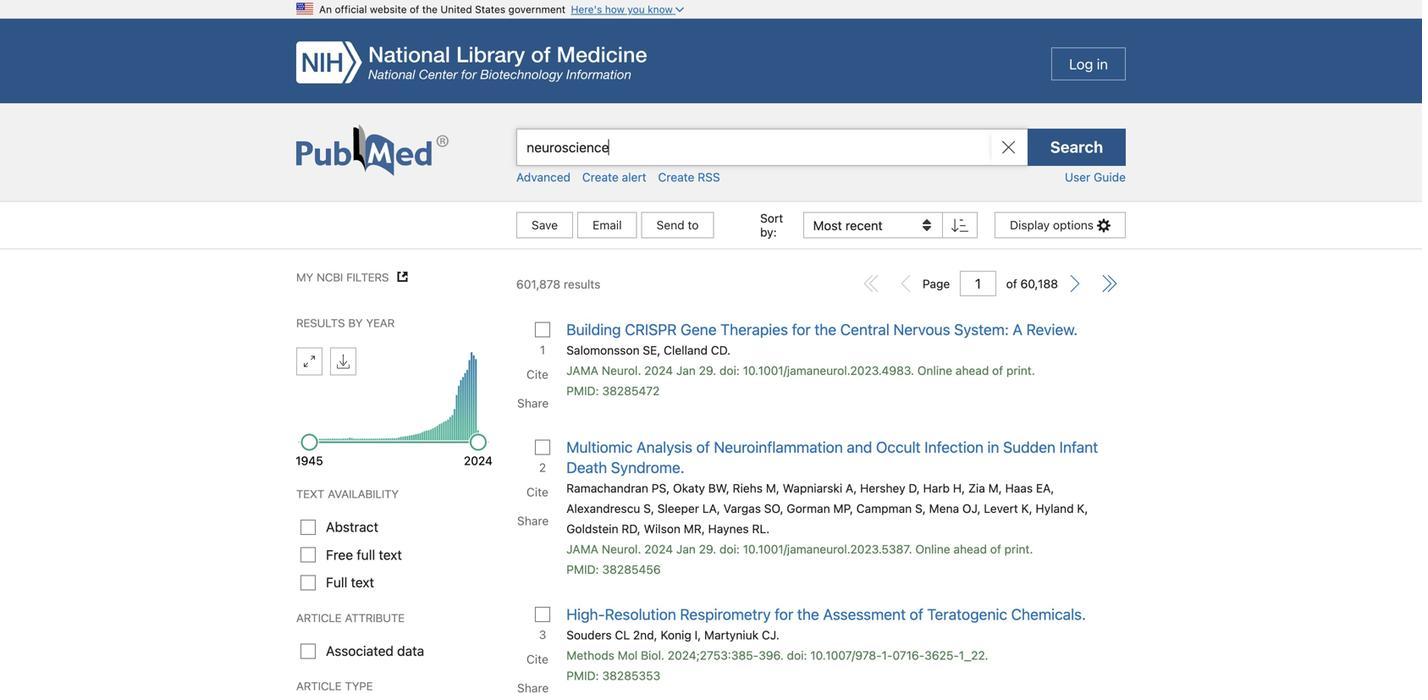 Task type: locate. For each thing, give the bounding box(es) containing it.
2 share from the top
[[517, 514, 549, 528]]

0 vertical spatial print.
[[1006, 364, 1035, 378]]

1 vertical spatial jan
[[676, 542, 696, 556]]

jan down clelland
[[676, 364, 696, 378]]

online inside the multiomic analysis of neuroinflammation and occult infection in sudden infant death syndrome. ramachandran ps, okaty bw, riehs m, wapniarski a, hershey d, harb h, zia m, haas ea, alexandrescu s, sleeper la, vargas so, gorman mp, campman s, mena oj, levert k, hyland k, goldstein rd, wilson mr, haynes rl. jama neurol. 2024 jan 29. doi: 10.1001/jamaneurol.2023.5387. online ahead of print. pmid: 38285456
[[915, 542, 950, 556]]

s, down ps, at the left of the page
[[643, 502, 654, 516]]

cite down the 3
[[527, 652, 548, 666]]

1 neurol. from the top
[[602, 364, 641, 378]]

0 vertical spatial text
[[379, 547, 402, 563]]

m, right zia
[[988, 481, 1002, 495]]

1 create from the left
[[582, 170, 619, 184]]

hershey
[[860, 481, 905, 495]]

pmid: down salomonsson
[[566, 384, 599, 398]]

1 vertical spatial for
[[775, 605, 793, 623]]

share button down 2 at the bottom of the page
[[516, 507, 553, 535]]

text right full
[[379, 547, 402, 563]]

0 vertical spatial share button
[[516, 389, 553, 418]]

0 vertical spatial ahead
[[956, 364, 989, 378]]

sleeper
[[657, 502, 699, 516]]

1 29. from the top
[[699, 364, 716, 378]]

1 vertical spatial cite button
[[525, 478, 553, 507]]

save
[[532, 218, 558, 232]]

neurol. up 38285472
[[602, 364, 641, 378]]

1 horizontal spatial create
[[658, 170, 694, 184]]

0 vertical spatial for
[[792, 320, 811, 339]]

1 vertical spatial share
[[517, 514, 549, 528]]

jama down the goldstein
[[566, 542, 598, 556]]

2 vertical spatial doi:
[[787, 648, 807, 662]]

goldstein
[[566, 522, 618, 536]]

user guide link
[[1065, 170, 1126, 184]]

0 vertical spatial pmid:
[[566, 384, 599, 398]]

of inside high-resolution respirometry for the assessment of teratogenic chemicals. souders cl 2nd, konig i, martyniuk cj. methods mol biol. 2024;2753:385-396. doi: 10.1007/978-1-0716-3625-1_22. pmid: 38285353
[[910, 605, 923, 623]]

clelland
[[664, 343, 708, 357]]

2 article from the top
[[296, 677, 342, 693]]

3 pmid: from the top
[[566, 669, 599, 683]]

cite button down 2 at the bottom of the page
[[525, 478, 553, 507]]

2024 inside the multiomic analysis of neuroinflammation and occult infection in sudden infant death syndrome. ramachandran ps, okaty bw, riehs m, wapniarski a, hershey d, harb h, zia m, haas ea, alexandrescu s, sleeper la, vargas so, gorman mp, campman s, mena oj, levert k, hyland k, goldstein rd, wilson mr, haynes rl. jama neurol. 2024 jan 29. doi: 10.1001/jamaneurol.2023.5387. online ahead of print. pmid: 38285456
[[644, 542, 673, 556]]

cite button for building crispr gene therapies for the central nervous system: a review.
[[525, 360, 553, 389]]

1 vertical spatial online
[[915, 542, 950, 556]]

1 cite from the top
[[527, 367, 548, 381]]

1 vertical spatial print.
[[1004, 542, 1033, 556]]

ahead inside the multiomic analysis of neuroinflammation and occult infection in sudden infant death syndrome. ramachandran ps, okaty bw, riehs m, wapniarski a, hershey d, harb h, zia m, haas ea, alexandrescu s, sleeper la, vargas so, gorman mp, campman s, mena oj, levert k, hyland k, goldstein rd, wilson mr, haynes rl. jama neurol. 2024 jan 29. doi: 10.1001/jamaneurol.2023.5387. online ahead of print. pmid: 38285456
[[954, 542, 987, 556]]

share down 2 at the bottom of the page
[[517, 514, 549, 528]]

0 vertical spatial the
[[422, 3, 438, 15]]

in
[[1097, 55, 1108, 72], [987, 438, 999, 456]]

my
[[296, 268, 313, 284]]

online down nervous
[[917, 364, 952, 378]]

3 cite from the top
[[527, 652, 548, 666]]

pmid: down methods
[[566, 669, 599, 683]]

0 vertical spatial cite
[[527, 367, 548, 381]]

38285456
[[602, 562, 661, 576]]

2 vertical spatial the
[[797, 605, 819, 623]]

29. down "cd."
[[699, 364, 716, 378]]

1 pmid: from the top
[[566, 384, 599, 398]]

1 jama from the top
[[566, 364, 598, 378]]

1 vertical spatial doi:
[[719, 542, 740, 556]]

29. inside building crispr gene therapies for the central nervous system: a review. salomonsson se, clelland cd. jama neurol. 2024 jan 29. doi: 10.1001/jamaneurol.2023.4983. online ahead of print. pmid: 38285472
[[699, 364, 716, 378]]

1 vertical spatial neurol.
[[602, 542, 641, 556]]

2024 down wilson
[[644, 542, 673, 556]]

doi: right 396.
[[787, 648, 807, 662]]

1 horizontal spatial s,
[[915, 502, 926, 516]]

1 vertical spatial the
[[814, 320, 836, 339]]

article down 'full' at the bottom left
[[296, 609, 342, 625]]

jama down salomonsson
[[566, 364, 598, 378]]

a
[[1013, 320, 1023, 339]]

levert
[[984, 502, 1018, 516]]

1 share from the top
[[517, 396, 549, 410]]

article attribute
[[296, 609, 405, 625]]

by
[[348, 314, 363, 330]]

1 vertical spatial in
[[987, 438, 999, 456]]

biol.
[[641, 648, 664, 662]]

0 horizontal spatial m,
[[766, 481, 779, 495]]

1 vertical spatial jama
[[566, 542, 598, 556]]

teratogenic
[[927, 605, 1007, 623]]

share button for multiomic analysis of neuroinflammation and occult infection in sudden infant death syndrome.
[[516, 507, 553, 535]]

results
[[296, 314, 345, 330]]

vargas
[[723, 502, 761, 516]]

alexandrescu
[[566, 502, 640, 516]]

create
[[582, 170, 619, 184], [658, 170, 694, 184]]

for inside high-resolution respirometry for the assessment of teratogenic chemicals. souders cl 2nd, konig i, martyniuk cj. methods mol biol. 2024;2753:385-396. doi: 10.1007/978-1-0716-3625-1_22. pmid: 38285353
[[775, 605, 793, 623]]

rd,
[[622, 522, 641, 536]]

3 cite button from the top
[[525, 645, 553, 674]]

0 vertical spatial in
[[1097, 55, 1108, 72]]

cj.
[[762, 628, 779, 642]]

how
[[605, 3, 625, 15]]

a,
[[846, 481, 857, 495]]

2024 down se,
[[644, 364, 673, 378]]

of up 0716-
[[910, 605, 923, 623]]

create for create rss
[[658, 170, 694, 184]]

share for multiomic analysis of neuroinflammation and occult infection in sudden infant death syndrome.
[[517, 514, 549, 528]]

mena
[[929, 502, 959, 516]]

the left central
[[814, 320, 836, 339]]

ahead down oj,
[[954, 542, 987, 556]]

haynes
[[708, 522, 749, 536]]

1-
[[882, 648, 893, 662]]

29. down "mr,"
[[699, 542, 716, 556]]

2 jan from the top
[[676, 542, 696, 556]]

0 vertical spatial share
[[517, 396, 549, 410]]

share button for building crispr gene therapies for the central nervous system: a review.
[[516, 389, 553, 418]]

u.s. flag image
[[296, 0, 313, 17]]

Search: search field
[[516, 129, 1028, 166]]

1 horizontal spatial in
[[1097, 55, 1108, 72]]

1 horizontal spatial k,
[[1077, 502, 1088, 516]]

neurol. inside the multiomic analysis of neuroinflammation and occult infection in sudden infant death syndrome. ramachandran ps, okaty bw, riehs m, wapniarski a, hershey d, harb h, zia m, haas ea, alexandrescu s, sleeper la, vargas so, gorman mp, campman s, mena oj, levert k, hyland k, goldstein rd, wilson mr, haynes rl. jama neurol. 2024 jan 29. doi: 10.1001/jamaneurol.2023.5387. online ahead of print. pmid: 38285456
[[602, 542, 641, 556]]

nih nlm logo image
[[296, 41, 647, 83]]

share button
[[516, 389, 553, 418], [516, 507, 553, 535]]

online down mena
[[915, 542, 950, 556]]

2 create from the left
[[658, 170, 694, 184]]

0 vertical spatial cite button
[[525, 360, 553, 389]]

the left united on the top of page
[[422, 3, 438, 15]]

for up cj.
[[775, 605, 793, 623]]

None search field
[[0, 103, 1422, 249]]

in inside log in link
[[1097, 55, 1108, 72]]

1 vertical spatial pmid:
[[566, 562, 599, 576]]

ea,
[[1036, 481, 1054, 495]]

0 vertical spatial 2024
[[644, 364, 673, 378]]

results by year
[[296, 314, 395, 330]]

know
[[648, 3, 673, 15]]

0 horizontal spatial k,
[[1021, 502, 1032, 516]]

cite button down 1
[[525, 360, 553, 389]]

2
[[539, 460, 546, 474]]

doi: down "haynes"
[[719, 542, 740, 556]]

the inside building crispr gene therapies for the central nervous system: a review. salomonsson se, clelland cd. jama neurol. 2024 jan 29. doi: 10.1001/jamaneurol.2023.4983. online ahead of print. pmid: 38285472
[[814, 320, 836, 339]]

1 share button from the top
[[516, 389, 553, 418]]

free full text
[[326, 547, 402, 563]]

alert
[[622, 170, 646, 184]]

in right log
[[1097, 55, 1108, 72]]

martyniuk
[[704, 628, 759, 642]]

ahead inside building crispr gene therapies for the central nervous system: a review. salomonsson se, clelland cd. jama neurol. 2024 jan 29. doi: 10.1001/jamaneurol.2023.4983. online ahead of print. pmid: 38285472
[[956, 364, 989, 378]]

38285472
[[602, 384, 660, 398]]

send to button
[[641, 212, 714, 238]]

ahead
[[956, 364, 989, 378], [954, 542, 987, 556]]

create alert link
[[582, 170, 646, 184]]

advanced link
[[516, 170, 571, 184]]

2024 left 2 at the bottom of the page
[[464, 454, 492, 468]]

2 vertical spatial cite button
[[525, 645, 553, 674]]

2 vertical spatial pmid:
[[566, 669, 599, 683]]

display options button
[[995, 212, 1126, 238]]

2 jama from the top
[[566, 542, 598, 556]]

send to, save, email articles region
[[516, 202, 714, 248]]

k, down 'haas'
[[1021, 502, 1032, 516]]

2024 inside building crispr gene therapies for the central nervous system: a review. salomonsson se, clelland cd. jama neurol. 2024 jan 29. doi: 10.1001/jamaneurol.2023.4983. online ahead of print. pmid: 38285472
[[644, 364, 673, 378]]

cite down 1
[[527, 367, 548, 381]]

create rss
[[658, 170, 720, 184]]

2024
[[644, 364, 673, 378], [464, 454, 492, 468], [644, 542, 673, 556]]

cite down 2 at the bottom of the page
[[527, 485, 548, 499]]

gorman
[[787, 502, 830, 516]]

email button
[[577, 212, 637, 238]]

m,
[[766, 481, 779, 495], [988, 481, 1002, 495]]

bw,
[[708, 481, 729, 495]]

1 vertical spatial ahead
[[954, 542, 987, 556]]

the
[[422, 3, 438, 15], [814, 320, 836, 339], [797, 605, 819, 623]]

cite
[[527, 367, 548, 381], [527, 485, 548, 499], [527, 652, 548, 666]]

sudden
[[1003, 438, 1056, 456]]

text right 'full' at the bottom left
[[351, 574, 374, 590]]

next page image
[[1067, 275, 1083, 292]]

gene
[[681, 320, 717, 339]]

1 vertical spatial 2024
[[464, 454, 492, 468]]

0 vertical spatial doi:
[[719, 364, 740, 378]]

the inside high-resolution respirometry for the assessment of teratogenic chemicals. souders cl 2nd, konig i, martyniuk cj. methods mol biol. 2024;2753:385-396. doi: 10.1007/978-1-0716-3625-1_22. pmid: 38285353
[[797, 605, 819, 623]]

article for article type
[[296, 677, 342, 693]]

cite button down the 3
[[525, 645, 553, 674]]

0 vertical spatial neurol.
[[602, 364, 641, 378]]

print.
[[1006, 364, 1035, 378], [1004, 542, 1033, 556]]

share button down 1
[[516, 389, 553, 418]]

neurol.
[[602, 364, 641, 378], [602, 542, 641, 556]]

2 vertical spatial cite
[[527, 652, 548, 666]]

filters group
[[296, 485, 491, 694]]

0 vertical spatial jama
[[566, 364, 598, 378]]

2 pmid: from the top
[[566, 562, 599, 576]]

1 article from the top
[[296, 609, 342, 625]]

website
[[370, 3, 407, 15]]

0 vertical spatial article
[[296, 609, 342, 625]]

pmid: down the goldstein
[[566, 562, 599, 576]]

k, right hyland in the right of the page
[[1077, 502, 1088, 516]]

1 vertical spatial article
[[296, 677, 342, 693]]

0 horizontal spatial create
[[582, 170, 619, 184]]

1 cite button from the top
[[525, 360, 553, 389]]

assessment
[[823, 605, 906, 623]]

1 vertical spatial 29.
[[699, 542, 716, 556]]

10.1007/978-
[[810, 648, 882, 662]]

1 s, from the left
[[643, 502, 654, 516]]

system:
[[954, 320, 1009, 339]]

1 vertical spatial share button
[[516, 507, 553, 535]]

in left sudden
[[987, 438, 999, 456]]

jan down "mr,"
[[676, 542, 696, 556]]

create left the alert
[[582, 170, 619, 184]]

high-resolution respirometry for the assessment of teratogenic chemicals. souders cl 2nd, konig i, martyniuk cj. methods mol biol. 2024;2753:385-396. doi: 10.1007/978-1-0716-3625-1_22. pmid: 38285353
[[566, 605, 1086, 683]]

2 29. from the top
[[699, 542, 716, 556]]

in inside the multiomic analysis of neuroinflammation and occult infection in sudden infant death syndrome. ramachandran ps, okaty bw, riehs m, wapniarski a, hershey d, harb h, zia m, haas ea, alexandrescu s, sleeper la, vargas so, gorman mp, campman s, mena oj, levert k, hyland k, goldstein rd, wilson mr, haynes rl. jama neurol. 2024 jan 29. doi: 10.1001/jamaneurol.2023.5387. online ahead of print. pmid: 38285456
[[987, 438, 999, 456]]

sort
[[760, 211, 783, 225]]

online
[[917, 364, 952, 378], [915, 542, 950, 556]]

create for create alert
[[582, 170, 619, 184]]

oj,
[[962, 502, 981, 516]]

create left rss
[[658, 170, 694, 184]]

for right therapies at the top right of page
[[792, 320, 811, 339]]

print. down a
[[1006, 364, 1035, 378]]

1 vertical spatial cite
[[527, 485, 548, 499]]

doi: inside the multiomic analysis of neuroinflammation and occult infection in sudden infant death syndrome. ramachandran ps, okaty bw, riehs m, wapniarski a, hershey d, harb h, zia m, haas ea, alexandrescu s, sleeper la, vargas so, gorman mp, campman s, mena oj, levert k, hyland k, goldstein rd, wilson mr, haynes rl. jama neurol. 2024 jan 29. doi: 10.1001/jamaneurol.2023.5387. online ahead of print. pmid: 38285456
[[719, 542, 740, 556]]

s, down d,
[[915, 502, 926, 516]]

the for united
[[422, 3, 438, 15]]

0 horizontal spatial in
[[987, 438, 999, 456]]

jan inside the multiomic analysis of neuroinflammation and occult infection in sudden infant death syndrome. ramachandran ps, okaty bw, riehs m, wapniarski a, hershey d, harb h, zia m, haas ea, alexandrescu s, sleeper la, vargas so, gorman mp, campman s, mena oj, levert k, hyland k, goldstein rd, wilson mr, haynes rl. jama neurol. 2024 jan 29. doi: 10.1001/jamaneurol.2023.5387. online ahead of print. pmid: 38285456
[[676, 542, 696, 556]]

29. inside the multiomic analysis of neuroinflammation and occult infection in sudden infant death syndrome. ramachandran ps, okaty bw, riehs m, wapniarski a, hershey d, harb h, zia m, haas ea, alexandrescu s, sleeper la, vargas so, gorman mp, campman s, mena oj, levert k, hyland k, goldstein rd, wilson mr, haynes rl. jama neurol. 2024 jan 29. doi: 10.1001/jamaneurol.2023.5387. online ahead of print. pmid: 38285456
[[699, 542, 716, 556]]

2 cite from the top
[[527, 485, 548, 499]]

2 share button from the top
[[516, 507, 553, 535]]

doi: inside building crispr gene therapies for the central nervous system: a review. salomonsson se, clelland cd. jama neurol. 2024 jan 29. doi: 10.1001/jamaneurol.2023.4983. online ahead of print. pmid: 38285472
[[719, 364, 740, 378]]

1 horizontal spatial m,
[[988, 481, 1002, 495]]

0 vertical spatial jan
[[676, 364, 696, 378]]

text
[[296, 485, 324, 501]]

log
[[1069, 55, 1093, 72]]

2 neurol. from the top
[[602, 542, 641, 556]]

here's
[[571, 3, 602, 15]]

article left "type"
[[296, 677, 342, 693]]

2 cite button from the top
[[525, 478, 553, 507]]

the up 10.1007/978-
[[797, 605, 819, 623]]

m, up "so,"
[[766, 481, 779, 495]]

10.1001/jamaneurol.2023.4983.
[[743, 364, 914, 378]]

2 vertical spatial 2024
[[644, 542, 673, 556]]

text
[[379, 547, 402, 563], [351, 574, 374, 590]]

doi: down "cd."
[[719, 364, 740, 378]]

of down system:
[[992, 364, 1003, 378]]

2 s, from the left
[[915, 502, 926, 516]]

share down 1
[[517, 396, 549, 410]]

pubmed logo image
[[296, 124, 449, 176]]

an official website of the united states government here's how you know
[[319, 3, 673, 15]]

1 jan from the top
[[676, 364, 696, 378]]

ahead down system:
[[956, 364, 989, 378]]

for inside building crispr gene therapies for the central nervous system: a review. salomonsson se, clelland cd. jama neurol. 2024 jan 29. doi: 10.1001/jamaneurol.2023.4983. online ahead of print. pmid: 38285472
[[792, 320, 811, 339]]

year
[[366, 314, 395, 330]]

therapies
[[720, 320, 788, 339]]

print. down levert
[[1004, 542, 1033, 556]]

0 vertical spatial 29.
[[699, 364, 716, 378]]

1 horizontal spatial text
[[379, 547, 402, 563]]

ps,
[[652, 481, 670, 495]]

united
[[441, 3, 472, 15]]

for
[[792, 320, 811, 339], [775, 605, 793, 623]]

full
[[357, 547, 375, 563]]

i,
[[695, 628, 701, 642]]

1 k, from the left
[[1021, 502, 1032, 516]]

respirometry
[[680, 605, 771, 623]]

0 vertical spatial online
[[917, 364, 952, 378]]

jan
[[676, 364, 696, 378], [676, 542, 696, 556]]

user guide
[[1065, 170, 1126, 184]]

neurol. down rd,
[[602, 542, 641, 556]]

1 vertical spatial text
[[351, 574, 374, 590]]

0 horizontal spatial s,
[[643, 502, 654, 516]]



Task type: vqa. For each thing, say whether or not it's contained in the screenshot.
R01LM012806/U.S.
no



Task type: describe. For each thing, give the bounding box(es) containing it.
text availability
[[296, 485, 399, 501]]

2024;2753:385-
[[668, 648, 759, 662]]

results
[[564, 277, 600, 291]]

1 m, from the left
[[766, 481, 779, 495]]

38285353
[[602, 669, 660, 683]]

pmid: inside the multiomic analysis of neuroinflammation and occult infection in sudden infant death syndrome. ramachandran ps, okaty bw, riehs m, wapniarski a, hershey d, harb h, zia m, haas ea, alexandrescu s, sleeper la, vargas so, gorman mp, campman s, mena oj, levert k, hyland k, goldstein rd, wilson mr, haynes rl. jama neurol. 2024 jan 29. doi: 10.1001/jamaneurol.2023.5387. online ahead of print. pmid: 38285456
[[566, 562, 599, 576]]

email
[[593, 218, 622, 232]]

0 horizontal spatial text
[[351, 574, 374, 590]]

riehs
[[733, 481, 763, 495]]

central
[[840, 320, 890, 339]]

h,
[[953, 481, 965, 495]]

mp,
[[833, 502, 853, 516]]

full text
[[326, 574, 374, 590]]

article type
[[296, 677, 373, 693]]

Page number field
[[960, 271, 996, 296]]

filters
[[346, 268, 389, 284]]

free
[[326, 547, 353, 563]]

last page image
[[1100, 275, 1117, 292]]

of right "website"
[[410, 3, 419, 15]]

save button
[[516, 212, 573, 238]]

availability
[[328, 485, 399, 501]]

article for article attribute
[[296, 609, 342, 625]]

multiomic analysis of neuroinflammation and occult infection in sudden infant death syndrome. link
[[566, 437, 1115, 478]]

death
[[566, 458, 607, 477]]

2 m, from the left
[[988, 481, 1002, 495]]

rss
[[698, 170, 720, 184]]

building
[[566, 320, 621, 339]]

infant
[[1059, 438, 1098, 456]]

building crispr gene therapies for the central nervous system: a review. salomonsson se, clelland cd. jama neurol. 2024 jan 29. doi: 10.1001/jamaneurol.2023.4983. online ahead of print. pmid: 38285472
[[566, 320, 1078, 398]]

okaty
[[673, 481, 705, 495]]

se,
[[643, 343, 661, 357]]

send
[[657, 218, 685, 232]]

infection
[[925, 438, 984, 456]]

cd.
[[711, 343, 731, 357]]

cite button for high-resolution respirometry for the assessment of teratogenic chemicals.
[[525, 645, 553, 674]]

to
[[688, 218, 699, 232]]

occult
[[876, 438, 921, 456]]

by:
[[760, 225, 777, 239]]

so,
[[764, 502, 783, 516]]

building crispr gene therapies for the central nervous system: a review. link
[[566, 320, 1078, 340]]

states
[[475, 3, 505, 15]]

methods
[[566, 648, 614, 662]]

hyland
[[1036, 502, 1074, 516]]

analysis
[[637, 438, 692, 456]]

share for building crispr gene therapies for the central nervous system: a review.
[[517, 396, 549, 410]]

of inside building crispr gene therapies for the central nervous system: a review. salomonsson se, clelland cd. jama neurol. 2024 jan 29. doi: 10.1001/jamaneurol.2023.4983. online ahead of print. pmid: 38285472
[[992, 364, 1003, 378]]

2 k, from the left
[[1077, 502, 1088, 516]]

601,878 results
[[516, 277, 600, 291]]

data
[[397, 643, 424, 659]]

print. inside building crispr gene therapies for the central nervous system: a review. salomonsson se, clelland cd. jama neurol. 2024 jan 29. doi: 10.1001/jamaneurol.2023.4983. online ahead of print. pmid: 38285472
[[1006, 364, 1035, 378]]

associated data
[[326, 643, 424, 659]]

create alert
[[582, 170, 646, 184]]

of right analysis
[[696, 438, 710, 456]]

salomonsson
[[566, 343, 640, 357]]

campman
[[856, 502, 912, 516]]

log in
[[1069, 55, 1108, 72]]

search button
[[1028, 129, 1126, 166]]

doi: inside high-resolution respirometry for the assessment of teratogenic chemicals. souders cl 2nd, konig i, martyniuk cj. methods mol biol. 2024;2753:385-396. doi: 10.1007/978-1-0716-3625-1_22. pmid: 38285353
[[787, 648, 807, 662]]

jama inside the multiomic analysis of neuroinflammation and occult infection in sudden infant death syndrome. ramachandran ps, okaty bw, riehs m, wapniarski a, hershey d, harb h, zia m, haas ea, alexandrescu s, sleeper la, vargas so, gorman mp, campman s, mena oj, levert k, hyland k, goldstein rd, wilson mr, haynes rl. jama neurol. 2024 jan 29. doi: 10.1001/jamaneurol.2023.5387. online ahead of print. pmid: 38285456
[[566, 542, 598, 556]]

search
[[1050, 138, 1103, 156]]

1945
[[295, 454, 323, 468]]

cite button for multiomic analysis of neuroinflammation and occult infection in sudden infant death syndrome.
[[525, 478, 553, 507]]

government
[[508, 3, 566, 15]]

and
[[847, 438, 872, 456]]

cite for building crispr gene therapies for the central nervous system: a review.
[[527, 367, 548, 381]]

60,188
[[1020, 277, 1058, 291]]

here's how you know button
[[571, 3, 684, 15]]

2nd,
[[633, 628, 657, 642]]

wapniarski
[[783, 481, 842, 495]]

rl.
[[752, 522, 770, 536]]

mr,
[[684, 522, 705, 536]]

neurol. inside building crispr gene therapies for the central nervous system: a review. salomonsson se, clelland cd. jama neurol. 2024 jan 29. doi: 10.1001/jamaneurol.2023.4983. online ahead of print. pmid: 38285472
[[602, 364, 641, 378]]

601,878
[[516, 277, 561, 291]]

syndrome.
[[611, 458, 685, 477]]

1
[[540, 343, 545, 357]]

print. inside the multiomic analysis of neuroinflammation and occult infection in sudden infant death syndrome. ramachandran ps, okaty bw, riehs m, wapniarski a, hershey d, harb h, zia m, haas ea, alexandrescu s, sleeper la, vargas so, gorman mp, campman s, mena oj, levert k, hyland k, goldstein rd, wilson mr, haynes rl. jama neurol. 2024 jan 29. doi: 10.1001/jamaneurol.2023.5387. online ahead of print. pmid: 38285456
[[1004, 542, 1033, 556]]

multiomic analysis of neuroinflammation and occult infection in sudden infant death syndrome. ramachandran ps, okaty bw, riehs m, wapniarski a, hershey d, harb h, zia m, haas ea, alexandrescu s, sleeper la, vargas so, gorman mp, campman s, mena oj, levert k, hyland k, goldstein rd, wilson mr, haynes rl. jama neurol. 2024 jan 29. doi: 10.1001/jamaneurol.2023.5387. online ahead of print. pmid: 38285456
[[566, 438, 1098, 576]]

online inside building crispr gene therapies for the central nervous system: a review. salomonsson se, clelland cd. jama neurol. 2024 jan 29. doi: 10.1001/jamaneurol.2023.4983. online ahead of print. pmid: 38285472
[[917, 364, 952, 378]]

resolution
[[605, 605, 676, 623]]

associated
[[326, 643, 394, 659]]

user
[[1065, 170, 1090, 184]]

cite for high-resolution respirometry for the assessment of teratogenic chemicals.
[[527, 652, 548, 666]]

none search field containing search
[[0, 103, 1422, 249]]

souders
[[566, 628, 612, 642]]

wilson
[[644, 522, 681, 536]]

the for assessment
[[797, 605, 819, 623]]

of down levert
[[990, 542, 1001, 556]]

log in link
[[1051, 47, 1126, 80]]

options
[[1053, 218, 1094, 232]]

Search search field
[[499, 129, 1143, 166]]

type
[[345, 677, 373, 693]]

pmid: inside high-resolution respirometry for the assessment of teratogenic chemicals. souders cl 2nd, konig i, martyniuk cj. methods mol biol. 2024;2753:385-396. doi: 10.1007/978-1-0716-3625-1_22. pmid: 38285353
[[566, 669, 599, 683]]

crispr
[[625, 320, 677, 339]]

sort by:
[[760, 211, 783, 239]]

la,
[[702, 502, 720, 516]]

zia
[[968, 481, 985, 495]]

jama inside building crispr gene therapies for the central nervous system: a review. salomonsson se, clelland cd. jama neurol. 2024 jan 29. doi: 10.1001/jamaneurol.2023.4983. online ahead of print. pmid: 38285472
[[566, 364, 598, 378]]

cite for multiomic analysis of neuroinflammation and occult infection in sudden infant death syndrome.
[[527, 485, 548, 499]]

page
[[923, 277, 950, 291]]

jan inside building crispr gene therapies for the central nervous system: a review. salomonsson se, clelland cd. jama neurol. 2024 jan 29. doi: 10.1001/jamaneurol.2023.4983. online ahead of print. pmid: 38285472
[[676, 364, 696, 378]]

of left 60,188
[[1006, 277, 1017, 291]]

pmid: inside building crispr gene therapies for the central nervous system: a review. salomonsson se, clelland cd. jama neurol. 2024 jan 29. doi: 10.1001/jamaneurol.2023.4983. online ahead of print. pmid: 38285472
[[566, 384, 599, 398]]



